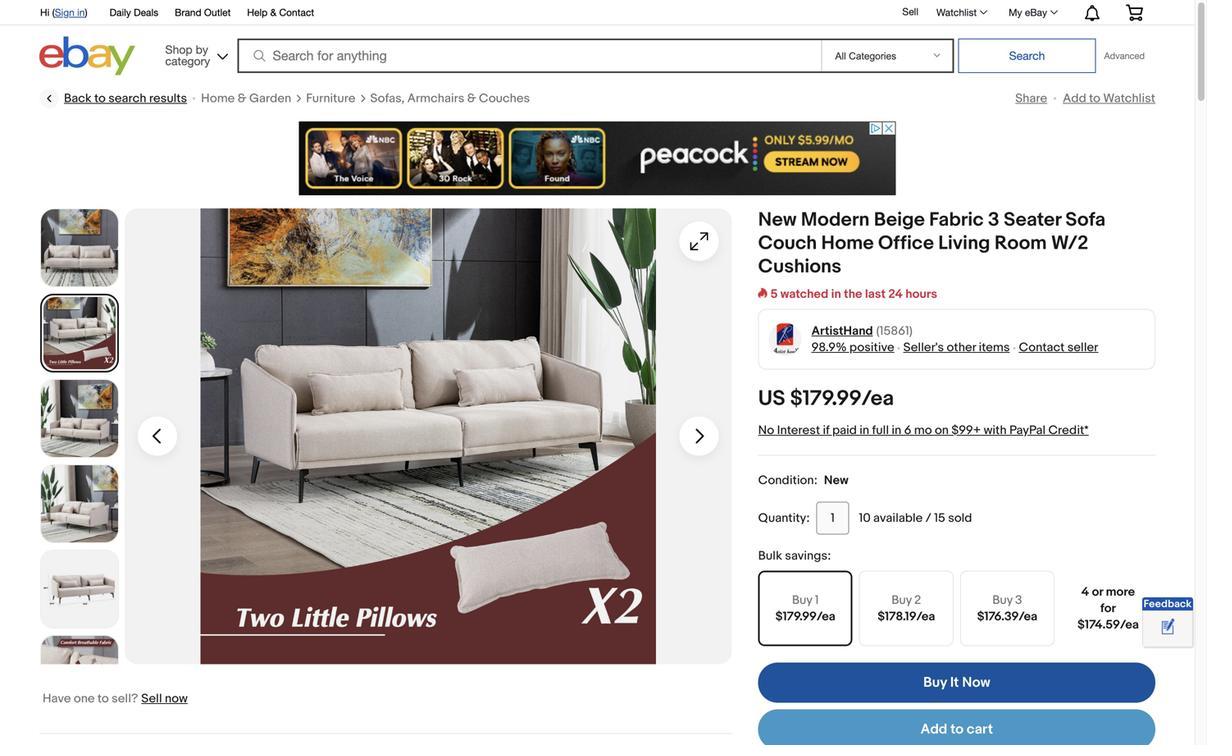 Task type: locate. For each thing, give the bounding box(es) containing it.
1 vertical spatial add
[[921, 721, 948, 738]]

share
[[1016, 91, 1048, 106]]

3
[[989, 208, 1000, 232], [1016, 593, 1023, 608]]

add
[[1064, 91, 1087, 106], [921, 721, 948, 738]]

0 horizontal spatial 3
[[989, 208, 1000, 232]]

available
[[874, 511, 923, 526]]

0 vertical spatial watchlist
[[937, 7, 977, 18]]

$179.99/ea down 1
[[776, 609, 836, 624]]

picture 2 of 24 image
[[42, 295, 117, 371]]

5 watched in the last 24 hours
[[771, 287, 938, 302]]

&
[[270, 7, 277, 18], [238, 91, 247, 106], [467, 91, 476, 106]]

hi ( sign in )
[[40, 7, 87, 18]]

now
[[165, 691, 188, 706]]

to down the advanced link
[[1090, 91, 1101, 106]]

buy inside buy 1 $179.99/ea
[[793, 593, 813, 608]]

positive
[[850, 340, 895, 355]]

brand
[[175, 7, 202, 18]]

to right one
[[98, 691, 109, 706]]

the
[[844, 287, 863, 302]]

add to cart
[[921, 721, 994, 738]]

credit*
[[1049, 423, 1089, 438]]

$179.99/ea
[[791, 386, 895, 412], [776, 609, 836, 624]]

furniture
[[306, 91, 356, 106]]

in right sign
[[77, 7, 85, 18]]

seller
[[1068, 340, 1099, 355]]

to left cart
[[951, 721, 964, 738]]

new up quantity: text box
[[825, 473, 849, 488]]

add to watchlist link
[[1064, 91, 1156, 106]]

new inside new modern beige fabric 3 seater sofa couch home office living room w/2 cushions
[[759, 208, 797, 232]]

/
[[926, 511, 932, 526]]

seater
[[1004, 208, 1062, 232]]

sofas, armchairs & couches
[[370, 91, 530, 106]]

deals
[[134, 7, 158, 18]]

3 right fabric
[[989, 208, 1000, 232]]

0 vertical spatial add
[[1064, 91, 1087, 106]]

contact seller
[[1020, 340, 1099, 355]]

0 vertical spatial home
[[201, 91, 235, 106]]

watchlist right sell link
[[937, 7, 977, 18]]

us $179.99/ea
[[759, 386, 895, 412]]

10
[[860, 511, 871, 526]]

buy 2 $178.19/ea
[[878, 593, 936, 624]]

1 horizontal spatial watchlist
[[1104, 91, 1156, 106]]

if
[[823, 423, 830, 438]]

buy
[[793, 593, 813, 608], [892, 593, 912, 608], [993, 593, 1013, 608], [924, 674, 948, 691]]

0 vertical spatial sell
[[903, 6, 919, 17]]

3 up $176.39/ea
[[1016, 593, 1023, 608]]

buy for 2
[[892, 593, 912, 608]]

None submit
[[959, 39, 1097, 73]]

1 vertical spatial contact
[[1020, 340, 1065, 355]]

savings:
[[786, 549, 832, 563]]

last
[[866, 287, 886, 302]]

buy inside buy 2 $178.19/ea
[[892, 593, 912, 608]]

1 horizontal spatial 3
[[1016, 593, 1023, 608]]

& for home
[[238, 91, 247, 106]]

& left garden
[[238, 91, 247, 106]]

sell?
[[112, 691, 138, 706]]

to for back to search results
[[94, 91, 106, 106]]

w/2
[[1052, 232, 1089, 255]]

watchlist inside account navigation
[[937, 7, 977, 18]]

to for add to watchlist
[[1090, 91, 1101, 106]]

shop
[[165, 43, 193, 56]]

couch
[[759, 232, 818, 255]]

couches
[[479, 91, 530, 106]]

buy left 1
[[793, 593, 813, 608]]

1 horizontal spatial home
[[822, 232, 874, 255]]

home & garden
[[201, 91, 291, 106]]

1 horizontal spatial new
[[825, 473, 849, 488]]

condition: new
[[759, 473, 849, 488]]

sell link
[[896, 6, 926, 17]]

hours
[[906, 287, 938, 302]]

in left the 'full'
[[860, 423, 870, 438]]

2
[[915, 593, 922, 608]]

0 horizontal spatial sell
[[141, 691, 162, 706]]

0 horizontal spatial watchlist
[[937, 7, 977, 18]]

& inside account navigation
[[270, 7, 277, 18]]

watched
[[781, 287, 829, 302]]

contact left seller
[[1020, 340, 1065, 355]]

add left cart
[[921, 721, 948, 738]]

0 vertical spatial 3
[[989, 208, 1000, 232]]

1 horizontal spatial add
[[1064, 91, 1087, 106]]

$179.99/ea up the paid
[[791, 386, 895, 412]]

buy inside buy 3 $176.39/ea
[[993, 593, 1013, 608]]

)
[[85, 7, 87, 18]]

sell
[[903, 6, 919, 17], [141, 691, 162, 706]]

share button
[[1016, 91, 1048, 106]]

sell left watchlist link
[[903, 6, 919, 17]]

mo
[[915, 423, 933, 438]]

no interest if paid in full in 6 mo on $99+ with paypal credit* link
[[759, 423, 1089, 438]]

contact right help
[[279, 7, 314, 18]]

Search for anything text field
[[240, 40, 818, 71]]

1 vertical spatial watchlist
[[1104, 91, 1156, 106]]

buy 1 $179.99/ea
[[776, 593, 836, 624]]

home down category
[[201, 91, 235, 106]]

sell left now at left bottom
[[141, 691, 162, 706]]

it
[[951, 674, 960, 691]]

my ebay link
[[1000, 2, 1066, 22]]

3 inside new modern beige fabric 3 seater sofa couch home office living room w/2 cushions
[[989, 208, 1000, 232]]

watchlist
[[937, 7, 977, 18], [1104, 91, 1156, 106]]

0 horizontal spatial &
[[238, 91, 247, 106]]

no
[[759, 423, 775, 438]]

0 horizontal spatial new
[[759, 208, 797, 232]]

1 vertical spatial home
[[822, 232, 874, 255]]

more
[[1107, 585, 1136, 599]]

help
[[247, 7, 268, 18]]

watchlist down the advanced link
[[1104, 91, 1156, 106]]

contact inside account navigation
[[279, 7, 314, 18]]

5
[[771, 287, 778, 302]]

0 vertical spatial contact
[[279, 7, 314, 18]]

0 horizontal spatial add
[[921, 721, 948, 738]]

back to search results link
[[39, 89, 187, 108]]

home up the
[[822, 232, 874, 255]]

buy for it
[[924, 674, 948, 691]]

buy up $176.39/ea
[[993, 593, 1013, 608]]

buy left 2
[[892, 593, 912, 608]]

1 vertical spatial new
[[825, 473, 849, 488]]

0 horizontal spatial contact
[[279, 7, 314, 18]]

10 available / 15 sold
[[860, 511, 973, 526]]

daily deals link
[[110, 4, 158, 22]]

1 vertical spatial sell
[[141, 691, 162, 706]]

add for add to watchlist
[[1064, 91, 1087, 106]]

1 horizontal spatial sell
[[903, 6, 919, 17]]

1 vertical spatial 3
[[1016, 593, 1023, 608]]

& left couches
[[467, 91, 476, 106]]

contact seller link
[[1020, 340, 1099, 355]]

to
[[94, 91, 106, 106], [1090, 91, 1101, 106], [98, 691, 109, 706], [951, 721, 964, 738]]

& right help
[[270, 7, 277, 18]]

office
[[879, 232, 935, 255]]

(
[[52, 7, 55, 18]]

buy left it
[[924, 674, 948, 691]]

add right share button
[[1064, 91, 1087, 106]]

advertisement region
[[299, 121, 896, 195]]

to right back
[[94, 91, 106, 106]]

new up cushions
[[759, 208, 797, 232]]

advanced link
[[1097, 39, 1154, 72]]

0 vertical spatial new
[[759, 208, 797, 232]]

for
[[1101, 601, 1117, 616]]

1 horizontal spatial &
[[270, 7, 277, 18]]



Task type: describe. For each thing, give the bounding box(es) containing it.
garden
[[249, 91, 291, 106]]

buy 3 $176.39/ea
[[978, 593, 1038, 624]]

your shopping cart image
[[1126, 4, 1145, 21]]

paid
[[833, 423, 857, 438]]

with
[[984, 423, 1007, 438]]

sold
[[949, 511, 973, 526]]

buy it now link
[[759, 663, 1156, 703]]

sofas, armchairs & couches link
[[370, 90, 530, 107]]

home inside new modern beige fabric 3 seater sofa couch home office living room w/2 cushions
[[822, 232, 874, 255]]

armchairs
[[408, 91, 465, 106]]

search
[[109, 91, 146, 106]]

1 vertical spatial $179.99/ea
[[776, 609, 836, 624]]

home & garden link
[[201, 90, 291, 107]]

4
[[1082, 585, 1090, 599]]

furniture link
[[306, 90, 356, 107]]

now
[[963, 674, 991, 691]]

buy for 3
[[993, 593, 1013, 608]]

sign
[[55, 7, 74, 18]]

feedback
[[1144, 598, 1193, 610]]

ebay
[[1026, 7, 1048, 18]]

artisthand
[[812, 324, 874, 338]]

cart
[[967, 721, 994, 738]]

new inside condition: new
[[825, 473, 849, 488]]

modern
[[801, 208, 870, 232]]

back
[[64, 91, 92, 106]]

buy for 1
[[793, 593, 813, 608]]

have one to sell? sell now
[[43, 691, 188, 706]]

sofas,
[[370, 91, 405, 106]]

seller's other items link
[[904, 340, 1010, 355]]

to for add to cart
[[951, 721, 964, 738]]

bulk savings:
[[759, 549, 832, 563]]

& for help
[[270, 7, 277, 18]]

sell inside account navigation
[[903, 6, 919, 17]]

living
[[939, 232, 991, 255]]

brand outlet
[[175, 7, 231, 18]]

other
[[947, 340, 977, 355]]

on
[[935, 423, 949, 438]]

brand outlet link
[[175, 4, 231, 22]]

in left 6
[[892, 423, 902, 438]]

0 horizontal spatial home
[[201, 91, 235, 106]]

shop by category button
[[158, 37, 232, 72]]

0 vertical spatial $179.99/ea
[[791, 386, 895, 412]]

help & contact link
[[247, 4, 314, 22]]

new modern beige fabric 3 seater sofa couch home office living room w/2 cushions
[[759, 208, 1106, 279]]

picture 4 of 24 image
[[41, 465, 118, 542]]

category
[[165, 54, 210, 68]]

buy it now
[[924, 674, 991, 691]]

one
[[74, 691, 95, 706]]

24
[[889, 287, 903, 302]]

picture 3 of 24 image
[[41, 380, 118, 457]]

no interest if paid in full in 6 mo on $99+ with paypal credit*
[[759, 423, 1089, 438]]

$176.39/ea
[[978, 609, 1038, 624]]

shop by category
[[165, 43, 210, 68]]

account navigation
[[31, 0, 1156, 25]]

15
[[935, 511, 946, 526]]

sofa
[[1066, 208, 1106, 232]]

seller's
[[904, 340, 945, 355]]

shop by category banner
[[31, 0, 1156, 80]]

help & contact
[[247, 7, 314, 18]]

hi
[[40, 7, 50, 18]]

my
[[1009, 7, 1023, 18]]

bulk
[[759, 549, 783, 563]]

in inside account navigation
[[77, 7, 85, 18]]

quantity:
[[759, 511, 810, 526]]

new modern beige fabric 3 seater sofa couch home office living room w/2 cushions - picture 2 of 24 image
[[125, 208, 733, 664]]

my ebay
[[1009, 7, 1048, 18]]

items
[[979, 340, 1010, 355]]

sign in link
[[55, 7, 85, 18]]

98.9% positive
[[812, 340, 895, 355]]

full
[[873, 423, 890, 438]]

cushions
[[759, 255, 842, 279]]

fabric
[[930, 208, 984, 232]]

back to search results
[[64, 91, 187, 106]]

artisthand (15861)
[[812, 324, 913, 338]]

1 horizontal spatial contact
[[1020, 340, 1065, 355]]

Quantity: text field
[[817, 502, 850, 535]]

watchlist link
[[928, 2, 995, 22]]

$178.19/ea
[[878, 609, 936, 624]]

picture 1 of 24 image
[[41, 209, 118, 286]]

artisthand image
[[769, 322, 803, 356]]

none submit inside shop by category "banner"
[[959, 39, 1097, 73]]

$99+
[[952, 423, 982, 438]]

advanced
[[1105, 50, 1145, 61]]

or
[[1093, 585, 1104, 599]]

interest
[[778, 423, 821, 438]]

add for add to cart
[[921, 721, 948, 738]]

us
[[759, 386, 786, 412]]

seller's other items
[[904, 340, 1010, 355]]

2 horizontal spatial &
[[467, 91, 476, 106]]

picture 5 of 24 image
[[41, 551, 118, 628]]

by
[[196, 43, 208, 56]]

3 inside buy 3 $176.39/ea
[[1016, 593, 1023, 608]]

paypal
[[1010, 423, 1046, 438]]

in left the
[[832, 287, 842, 302]]



Task type: vqa. For each thing, say whether or not it's contained in the screenshot.


